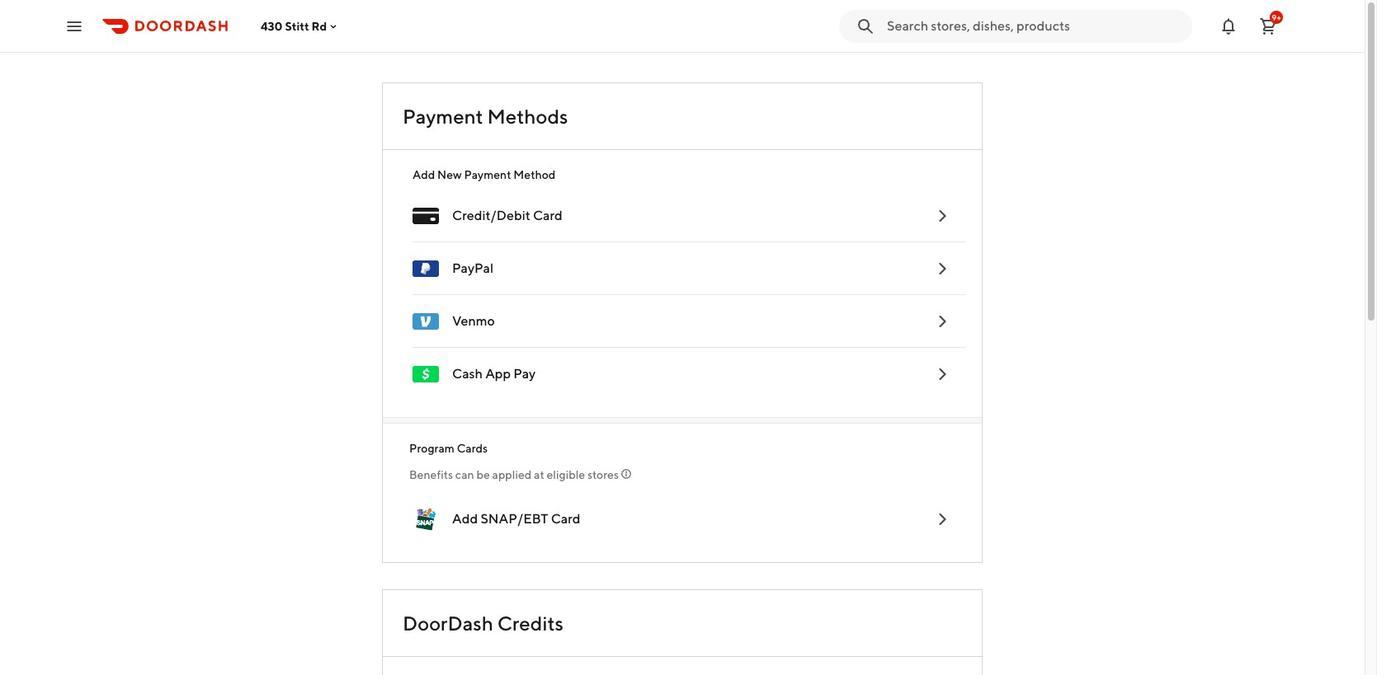 Task type: locate. For each thing, give the bounding box(es) containing it.
430 stitt rd button
[[261, 19, 340, 33]]

0 horizontal spatial add
[[413, 168, 435, 182]]

credit/debit
[[452, 208, 530, 224]]

program
[[409, 442, 455, 456]]

3 add new payment method image from the top
[[932, 312, 952, 332]]

credit/debit card
[[452, 208, 563, 224]]

add new payment method image for paypal
[[932, 259, 952, 279]]

1 vertical spatial payment
[[464, 168, 511, 182]]

2 add new payment method image from the top
[[932, 259, 952, 279]]

1 horizontal spatial add
[[452, 512, 478, 527]]

cash app pay
[[452, 366, 536, 382]]

add new payment method image for credit/debit card
[[932, 206, 952, 226]]

add new payment method image
[[932, 510, 952, 530]]

benefits can be applied at eligible stores
[[409, 469, 619, 482]]

card down method
[[533, 208, 563, 224]]

add
[[413, 168, 435, 182], [452, 512, 478, 527]]

payment
[[403, 105, 483, 128], [464, 168, 511, 182]]

add new payment method image for venmo
[[932, 312, 952, 332]]

menu
[[399, 167, 965, 401]]

snap/ebt
[[481, 512, 548, 527]]

credits
[[497, 612, 564, 635]]

rd
[[312, 19, 327, 33]]

add for add snap/ebt card
[[452, 512, 478, 527]]

benefits can be applied at eligible stores button
[[409, 467, 956, 484]]

1 add new payment method image from the top
[[932, 206, 952, 226]]

0 vertical spatial add
[[413, 168, 435, 182]]

add new payment method image
[[932, 206, 952, 226], [932, 259, 952, 279], [932, 312, 952, 332], [932, 365, 952, 385]]

be
[[476, 469, 490, 482]]

add left new
[[413, 168, 435, 182]]

add for add new payment method
[[413, 168, 435, 182]]

add right add snap/ebt card icon
[[452, 512, 478, 527]]

doordash credits
[[403, 612, 564, 635]]

4 add new payment method image from the top
[[932, 365, 952, 385]]

card
[[533, 208, 563, 224], [551, 512, 581, 527]]

430 stitt rd
[[261, 19, 327, 33]]

payment right new
[[464, 168, 511, 182]]

payment up new
[[403, 105, 483, 128]]

1 vertical spatial add
[[452, 512, 478, 527]]

stores
[[587, 469, 619, 482]]

card down eligible at the left bottom of page
[[551, 512, 581, 527]]

app
[[485, 366, 511, 382]]

add new payment method image for cash app pay
[[932, 365, 952, 385]]



Task type: vqa. For each thing, say whether or not it's contained in the screenshot.
Benefits
yes



Task type: describe. For each thing, give the bounding box(es) containing it.
9+ button
[[1252, 9, 1285, 42]]

notification bell image
[[1219, 16, 1239, 36]]

venmo
[[452, 314, 495, 329]]

1 vertical spatial card
[[551, 512, 581, 527]]

methods
[[487, 105, 568, 128]]

0 vertical spatial payment
[[403, 105, 483, 128]]

at
[[534, 469, 544, 482]]

doordash
[[403, 612, 493, 635]]

can
[[455, 469, 474, 482]]

new
[[437, 168, 462, 182]]

add snap/ebt card
[[452, 512, 581, 527]]

0 vertical spatial card
[[533, 208, 563, 224]]

add snap/ebt card image
[[413, 507, 439, 533]]

1 items, open order cart image
[[1258, 16, 1278, 36]]

open menu image
[[64, 16, 84, 36]]

Store search: begin typing to search for stores available on DoorDash text field
[[887, 17, 1182, 35]]

stitt
[[285, 19, 309, 33]]

applied
[[492, 469, 532, 482]]

payment methods
[[403, 105, 568, 128]]

add new payment method
[[413, 168, 556, 182]]

pay
[[513, 366, 536, 382]]

9+
[[1272, 12, 1281, 22]]

paypal
[[452, 261, 494, 276]]

benefits
[[409, 469, 453, 482]]

menu containing credit/debit card
[[399, 167, 965, 401]]

430
[[261, 19, 283, 33]]

eligible
[[547, 469, 585, 482]]

show menu image
[[413, 203, 439, 229]]

cash
[[452, 366, 483, 382]]

program cards
[[409, 442, 488, 456]]

method
[[513, 168, 556, 182]]

cards
[[457, 442, 488, 456]]



